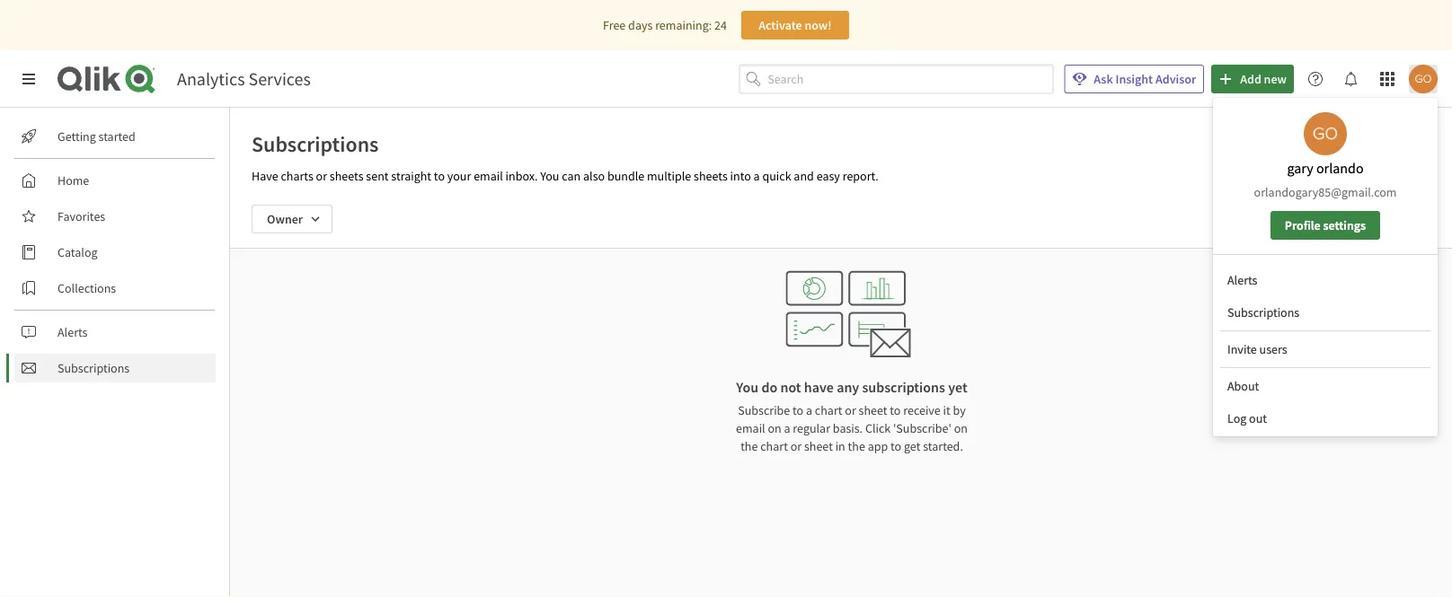 Task type: locate. For each thing, give the bounding box(es) containing it.
2 horizontal spatial a
[[806, 403, 813, 419]]

subscriptions button
[[1221, 298, 1431, 327]]

invite users button
[[1221, 335, 1431, 364]]

email
[[474, 168, 503, 184], [736, 421, 766, 437]]

alerts inside navigation pane element
[[58, 325, 88, 341]]

about button
[[1221, 372, 1431, 401]]

2 horizontal spatial or
[[845, 403, 857, 419]]

sheet
[[859, 403, 888, 419], [805, 439, 833, 455]]

a up regular
[[806, 403, 813, 419]]

days
[[628, 17, 653, 33]]

0 horizontal spatial alerts
[[58, 325, 88, 341]]

ask
[[1094, 71, 1114, 87]]

you
[[540, 168, 560, 184], [737, 378, 759, 396]]

activate now! link
[[742, 11, 849, 40]]

0 horizontal spatial a
[[754, 168, 760, 184]]

about
[[1228, 378, 1260, 395]]

profile settings
[[1285, 218, 1367, 234]]

alerts up invite
[[1228, 272, 1258, 289]]

any
[[837, 378, 860, 396]]

subscriptions inside navigation pane element
[[58, 360, 130, 377]]

you left can
[[540, 168, 560, 184]]

close sidebar menu image
[[22, 72, 36, 86]]

charts
[[281, 168, 314, 184]]

subscriptions down alerts link at bottom
[[58, 360, 130, 377]]

1 horizontal spatial chart
[[815, 403, 843, 419]]

analytics services element
[[177, 68, 311, 90]]

0 horizontal spatial sheets
[[330, 168, 364, 184]]

home
[[58, 173, 89, 189]]

2 sheets from the left
[[694, 168, 728, 184]]

chart down subscribe
[[761, 439, 788, 455]]

1 vertical spatial or
[[845, 403, 857, 419]]

services
[[249, 68, 311, 90]]

bundle
[[608, 168, 645, 184]]

sheet down regular
[[805, 439, 833, 455]]

0 vertical spatial a
[[754, 168, 760, 184]]

analytics services
[[177, 68, 311, 90]]

1 horizontal spatial the
[[848, 439, 866, 455]]

log
[[1228, 411, 1247, 427]]

the
[[741, 439, 758, 455], [848, 439, 866, 455]]

inbox.
[[506, 168, 538, 184]]

get
[[904, 439, 921, 455]]

click
[[866, 421, 891, 437]]

0 horizontal spatial chart
[[761, 439, 788, 455]]

1 horizontal spatial a
[[784, 421, 791, 437]]

0 vertical spatial or
[[316, 168, 327, 184]]

1 vertical spatial subscriptions
[[1228, 305, 1300, 321]]

or up basis. on the right
[[845, 403, 857, 419]]

email inside you do not have any subscriptions yet subscribe to a chart or sheet to receive it by email on a regular basis. click 'subscribe' on the chart or sheet in the app to get started.
[[736, 421, 766, 437]]

Search text field
[[768, 64, 1054, 94]]

0 horizontal spatial on
[[768, 421, 782, 437]]

or
[[316, 168, 327, 184], [845, 403, 857, 419], [791, 439, 802, 455]]

alerts down collections
[[58, 325, 88, 341]]

sent
[[366, 168, 389, 184]]

favorites
[[58, 209, 105, 225]]

0 horizontal spatial the
[[741, 439, 758, 455]]

searchbar element
[[739, 64, 1054, 94]]

report.
[[843, 168, 879, 184]]

on
[[768, 421, 782, 437], [954, 421, 968, 437]]

2 vertical spatial subscriptions
[[58, 360, 130, 377]]

1 the from the left
[[741, 439, 758, 455]]

1 vertical spatial sheet
[[805, 439, 833, 455]]

1 horizontal spatial on
[[954, 421, 968, 437]]

the down subscribe
[[741, 439, 758, 455]]

subscriptions link
[[14, 354, 216, 383]]

chart up regular
[[815, 403, 843, 419]]

on down by
[[954, 421, 968, 437]]

subscriptions up charts
[[252, 130, 379, 157]]

or right charts
[[316, 168, 327, 184]]

1 vertical spatial a
[[806, 403, 813, 419]]

email down subscribe
[[736, 421, 766, 437]]

to left "get"
[[891, 439, 902, 455]]

a left regular
[[784, 421, 791, 437]]

getting started link
[[14, 122, 216, 151]]

0 vertical spatial chart
[[815, 403, 843, 419]]

gary orlando image
[[1304, 112, 1348, 156]]

to left your
[[434, 168, 445, 184]]

0 vertical spatial alerts
[[1228, 272, 1258, 289]]

on down subscribe
[[768, 421, 782, 437]]

profile
[[1285, 218, 1321, 234]]

2 the from the left
[[848, 439, 866, 455]]

2 vertical spatial a
[[784, 421, 791, 437]]

subscriptions
[[252, 130, 379, 157], [1228, 305, 1300, 321], [58, 360, 130, 377]]

subscriptions up invite users
[[1228, 305, 1300, 321]]

a right into
[[754, 168, 760, 184]]

collections
[[58, 280, 116, 297]]

can
[[562, 168, 581, 184]]

sheets left sent
[[330, 168, 364, 184]]

1 vertical spatial you
[[737, 378, 759, 396]]

alerts
[[1228, 272, 1258, 289], [58, 325, 88, 341]]

to
[[434, 168, 445, 184], [793, 403, 804, 419], [890, 403, 901, 419], [891, 439, 902, 455]]

0 horizontal spatial subscriptions
[[58, 360, 130, 377]]

2 horizontal spatial subscriptions
[[1228, 305, 1300, 321]]

a
[[754, 168, 760, 184], [806, 403, 813, 419], [784, 421, 791, 437]]

1 horizontal spatial email
[[736, 421, 766, 437]]

easy
[[817, 168, 840, 184]]

into
[[730, 168, 751, 184]]

1 vertical spatial email
[[736, 421, 766, 437]]

not
[[781, 378, 802, 396]]

gary
[[1288, 159, 1314, 177]]

subscribe
[[738, 403, 790, 419]]

chart
[[815, 403, 843, 419], [761, 439, 788, 455]]

sheets
[[330, 168, 364, 184], [694, 168, 728, 184]]

multiple
[[647, 168, 692, 184]]

2 on from the left
[[954, 421, 968, 437]]

2 vertical spatial or
[[791, 439, 802, 455]]

or down regular
[[791, 439, 802, 455]]

0 horizontal spatial you
[[540, 168, 560, 184]]

email right your
[[474, 168, 503, 184]]

also
[[583, 168, 605, 184]]

favorites link
[[14, 202, 216, 231]]

1 horizontal spatial you
[[737, 378, 759, 396]]

you left do
[[737, 378, 759, 396]]

gary orlando image
[[1410, 65, 1438, 93]]

log out
[[1228, 411, 1268, 427]]

1 horizontal spatial alerts
[[1228, 272, 1258, 289]]

1 horizontal spatial sheets
[[694, 168, 728, 184]]

regular
[[793, 421, 831, 437]]

the right in
[[848, 439, 866, 455]]

0 horizontal spatial sheet
[[805, 439, 833, 455]]

sheets left into
[[694, 168, 728, 184]]

sheet up "click"
[[859, 403, 888, 419]]

0 vertical spatial you
[[540, 168, 560, 184]]

1 vertical spatial alerts
[[58, 325, 88, 341]]

1 horizontal spatial sheet
[[859, 403, 888, 419]]

1 horizontal spatial subscriptions
[[252, 130, 379, 157]]

receive
[[904, 403, 941, 419]]

0 horizontal spatial email
[[474, 168, 503, 184]]

0 horizontal spatial or
[[316, 168, 327, 184]]



Task type: describe. For each thing, give the bounding box(es) containing it.
now!
[[805, 17, 832, 33]]

invite
[[1228, 342, 1258, 358]]

you inside you do not have any subscriptions yet subscribe to a chart or sheet to receive it by email on a regular basis. click 'subscribe' on the chart or sheet in the app to get started.
[[737, 378, 759, 396]]

orlandogary85@gmail.com
[[1255, 184, 1397, 200]]

to down subscriptions
[[890, 403, 901, 419]]

getting started
[[58, 129, 136, 145]]

catalog link
[[14, 238, 216, 267]]

users
[[1260, 342, 1288, 358]]

catalog
[[58, 245, 98, 261]]

home link
[[14, 166, 216, 195]]

app
[[868, 439, 888, 455]]

collections link
[[14, 274, 216, 303]]

gary orlando orlandogary85@gmail.com
[[1255, 159, 1397, 200]]

advisor
[[1156, 71, 1197, 87]]

free days remaining: 24
[[603, 17, 727, 33]]

'subscribe'
[[894, 421, 952, 437]]

1 vertical spatial chart
[[761, 439, 788, 455]]

alerts inside button
[[1228, 272, 1258, 289]]

you do not have any subscriptions yet subscribe to a chart or sheet to receive it by email on a regular basis. click 'subscribe' on the chart or sheet in the app to get started.
[[736, 378, 968, 455]]

24
[[715, 17, 727, 33]]

have
[[804, 378, 834, 396]]

analytics
[[177, 68, 245, 90]]

have
[[252, 168, 278, 184]]

remaining:
[[655, 17, 712, 33]]

subscriptions inside button
[[1228, 305, 1300, 321]]

orlando
[[1317, 159, 1364, 177]]

settings
[[1324, 218, 1367, 234]]

by
[[953, 403, 966, 419]]

alerts link
[[14, 318, 216, 347]]

activate now!
[[759, 17, 832, 33]]

ask insight advisor button
[[1065, 65, 1205, 93]]

invite users
[[1228, 342, 1288, 358]]

log out button
[[1221, 405, 1431, 433]]

filters region
[[230, 191, 1453, 248]]

activate
[[759, 17, 802, 33]]

0 vertical spatial subscriptions
[[252, 130, 379, 157]]

in
[[836, 439, 846, 455]]

quick
[[763, 168, 792, 184]]

basis.
[[833, 421, 863, 437]]

alerts button
[[1221, 266, 1431, 295]]

1 sheets from the left
[[330, 168, 364, 184]]

0 vertical spatial sheet
[[859, 403, 888, 419]]

1 on from the left
[[768, 421, 782, 437]]

started
[[99, 129, 136, 145]]

profile settings link
[[1271, 211, 1381, 240]]

subscriptions
[[863, 378, 946, 396]]

0 vertical spatial email
[[474, 168, 503, 184]]

have charts or sheets sent straight to your email inbox. you can also bundle multiple sheets into a quick and easy report.
[[252, 168, 879, 184]]

to up regular
[[793, 403, 804, 419]]

1 horizontal spatial or
[[791, 439, 802, 455]]

and
[[794, 168, 814, 184]]

straight
[[391, 168, 432, 184]]

free
[[603, 17, 626, 33]]

started.
[[923, 439, 964, 455]]

getting
[[58, 129, 96, 145]]

your
[[448, 168, 471, 184]]

do
[[762, 378, 778, 396]]

yet
[[949, 378, 968, 396]]

out
[[1250, 411, 1268, 427]]

ask insight advisor
[[1094, 71, 1197, 87]]

it
[[944, 403, 951, 419]]

last sent image
[[1343, 205, 1431, 234]]

navigation pane element
[[0, 115, 229, 390]]

insight
[[1116, 71, 1154, 87]]



Task type: vqa. For each thing, say whether or not it's contained in the screenshot.
leftmost or
yes



